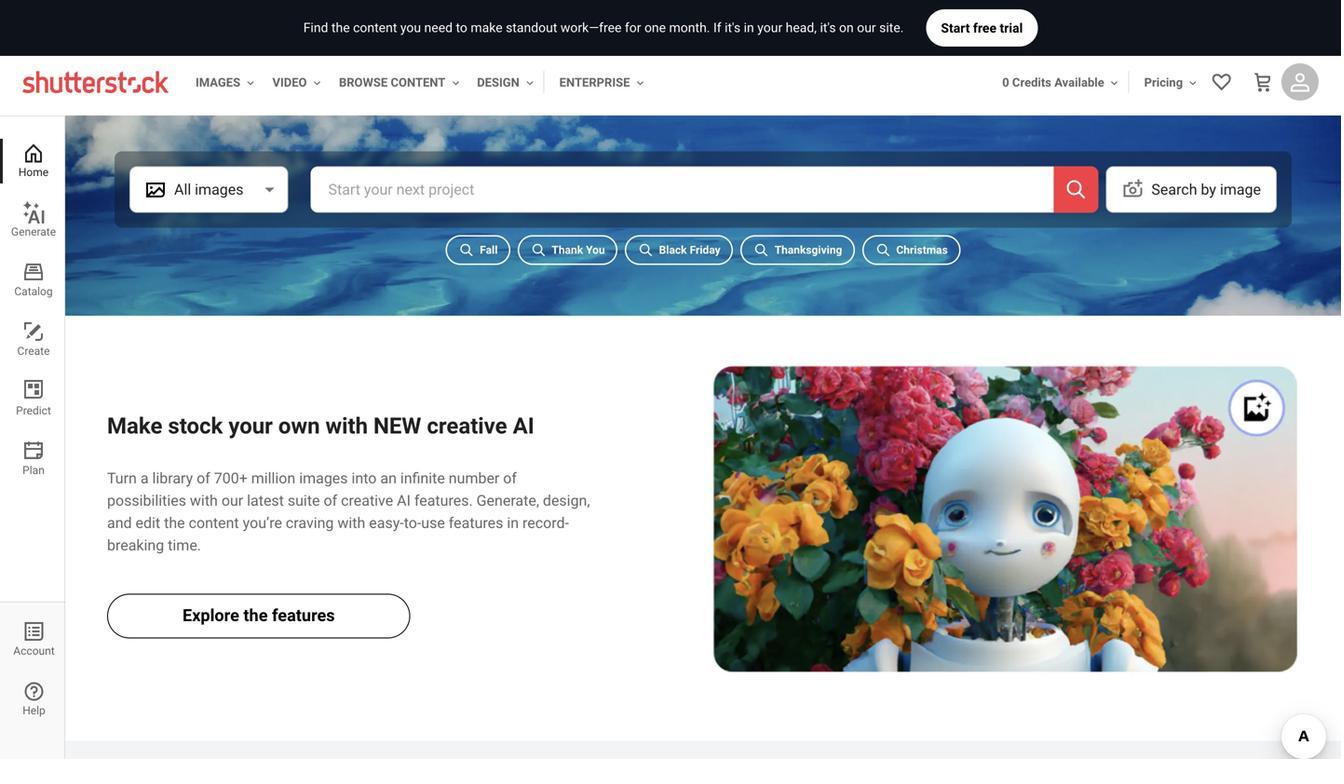 Task type: vqa. For each thing, say whether or not it's contained in the screenshot.
leftmost the with
no



Task type: locate. For each thing, give the bounding box(es) containing it.
1 vertical spatial images
[[299, 469, 348, 487]]

ai up generate,
[[513, 412, 534, 439]]

0 horizontal spatial it's
[[725, 20, 741, 35]]

features down generate,
[[449, 514, 503, 532]]

0 vertical spatial your
[[757, 20, 782, 35]]

with right the own
[[325, 412, 368, 439]]

1 vertical spatial in
[[507, 514, 519, 532]]

enterprise link
[[552, 64, 647, 102]]

thank you
[[552, 244, 605, 257]]

1 vertical spatial ai
[[397, 491, 411, 509]]

0 vertical spatial in
[[744, 20, 754, 35]]

your left head,
[[757, 20, 782, 35]]

make stock your own with new creative ai
[[107, 412, 534, 439]]

black friday button
[[625, 235, 733, 265]]

new
[[373, 412, 421, 439]]

1 horizontal spatial ai
[[513, 412, 534, 439]]

the right the explore
[[243, 606, 268, 626]]

0 vertical spatial images
[[195, 181, 244, 198]]

1 vertical spatial features
[[272, 606, 335, 626]]

of left 700+
[[197, 469, 210, 487]]

tab list containing account
[[0, 602, 65, 759]]

an
[[380, 469, 397, 487]]

christmas
[[896, 244, 948, 257]]

1 vertical spatial tab list
[[0, 602, 65, 759]]

0 horizontal spatial features
[[272, 606, 335, 626]]

in right if
[[744, 20, 754, 35]]

1 horizontal spatial your
[[757, 20, 782, 35]]

pricing
[[1144, 76, 1183, 90]]

1 vertical spatial the
[[164, 514, 185, 532]]

0 horizontal spatial the
[[164, 514, 185, 532]]

0 horizontal spatial images
[[195, 181, 244, 198]]

create
[[17, 345, 50, 358]]

1 horizontal spatial images
[[299, 469, 348, 487]]

your left the own
[[228, 412, 273, 439]]

of up generate,
[[503, 469, 517, 487]]

the for explore
[[243, 606, 268, 626]]

images right all
[[195, 181, 244, 198]]

ai gen uhp module image
[[711, 360, 1299, 675]]

thank
[[552, 244, 583, 257]]

2 it's from the left
[[820, 20, 836, 35]]

1 horizontal spatial content
[[353, 20, 397, 35]]

head,
[[786, 20, 817, 35]]

black
[[659, 244, 687, 257]]

black friday link
[[625, 235, 733, 265]]

2 vertical spatial the
[[243, 606, 268, 626]]

1 horizontal spatial the
[[243, 606, 268, 626]]

images up suite
[[299, 469, 348, 487]]

0 horizontal spatial ai
[[397, 491, 411, 509]]

all
[[174, 181, 191, 198]]

creative
[[427, 412, 507, 439], [341, 491, 393, 509]]

fall button
[[446, 235, 510, 265]]

pricing link
[[1137, 64, 1200, 102]]

browse content
[[339, 76, 445, 90]]

enterprise
[[559, 76, 630, 90]]

find the content you need to make standout work—free for one month. if it's in your head, it's on our site.
[[303, 20, 904, 35]]

700+
[[214, 469, 248, 487]]

to-
[[404, 514, 421, 532]]

features right the explore
[[272, 606, 335, 626]]

easy-
[[369, 514, 404, 532]]

in inside turn a library of 700+ million images into an infinite number of possibilities with our latest suite of creative ai features. generate, design, and edit the content you're craving with easy-to-use features in record- breaking time.
[[507, 514, 519, 532]]

video link
[[264, 64, 324, 102]]

1 horizontal spatial features
[[449, 514, 503, 532]]

catalog
[[14, 285, 53, 298]]

work—free
[[561, 20, 622, 35]]

all images
[[174, 181, 244, 198]]

0 vertical spatial features
[[449, 514, 503, 532]]

thank you link
[[518, 235, 618, 265]]

fall
[[480, 244, 498, 257]]

in
[[744, 20, 754, 35], [507, 514, 519, 532]]

2 horizontal spatial the
[[331, 20, 350, 35]]

browse
[[339, 76, 388, 90]]

the up time.
[[164, 514, 185, 532]]

explore the features link
[[107, 593, 410, 638]]

site.
[[879, 20, 904, 35]]

of right suite
[[324, 491, 337, 509]]

stock
[[168, 412, 223, 439]]

0 credits available
[[1002, 76, 1104, 90]]

into
[[352, 469, 377, 487]]

0 horizontal spatial creative
[[341, 491, 393, 509]]

of
[[197, 469, 210, 487], [503, 469, 517, 487], [324, 491, 337, 509]]

1 vertical spatial content
[[189, 514, 239, 532]]

help
[[23, 704, 45, 717]]

with
[[325, 412, 368, 439], [190, 491, 218, 509], [337, 514, 365, 532]]

creative up number
[[427, 412, 507, 439]]

1 horizontal spatial it's
[[820, 20, 836, 35]]

turn
[[107, 469, 137, 487]]

2 tab list from the top
[[0, 602, 65, 759]]

you're
[[243, 514, 282, 532]]

1 horizontal spatial creative
[[427, 412, 507, 439]]

it's right if
[[725, 20, 741, 35]]

our inside turn a library of 700+ million images into an infinite number of possibilities with our latest suite of creative ai features. generate, design, and edit the content you're craving with easy-to-use features in record- breaking time.
[[221, 491, 243, 509]]

features
[[449, 514, 503, 532], [272, 606, 335, 626]]

it's left on at top
[[820, 20, 836, 35]]

our right on at top
[[857, 20, 876, 35]]

christmas link
[[862, 235, 960, 265]]

content left "you"
[[353, 20, 397, 35]]

1 tab list from the top
[[0, 139, 64, 496]]

ai
[[513, 412, 534, 439], [397, 491, 411, 509]]

thanksgiving link
[[741, 235, 855, 265]]

create link
[[0, 318, 64, 362]]

free
[[973, 20, 997, 36]]

edit
[[136, 514, 160, 532]]

with left easy-
[[337, 514, 365, 532]]

predict
[[16, 404, 51, 417]]

the right find
[[331, 20, 350, 35]]

video
[[272, 76, 307, 90]]

0 horizontal spatial content
[[189, 514, 239, 532]]

start free trial
[[941, 20, 1023, 36]]

0 vertical spatial tab list
[[0, 139, 64, 496]]

one
[[644, 20, 666, 35]]

images link
[[188, 64, 257, 102]]

2 horizontal spatial of
[[503, 469, 517, 487]]

1 horizontal spatial our
[[857, 20, 876, 35]]

fall link
[[446, 235, 510, 265]]

0 horizontal spatial your
[[228, 412, 273, 439]]

our down 700+
[[221, 491, 243, 509]]

in down generate,
[[507, 514, 519, 532]]

1 it's from the left
[[725, 20, 741, 35]]

the for find
[[331, 20, 350, 35]]

1 vertical spatial our
[[221, 491, 243, 509]]

design link
[[470, 64, 536, 102]]

with down 700+
[[190, 491, 218, 509]]

1 vertical spatial your
[[228, 412, 273, 439]]

start free trial link
[[926, 9, 1038, 47]]

library
[[152, 469, 193, 487]]

0 vertical spatial the
[[331, 20, 350, 35]]

images inside turn a library of 700+ million images into an infinite number of possibilities with our latest suite of creative ai features. generate, design, and edit the content you're craving with easy-to-use features in record- breaking time.
[[299, 469, 348, 487]]

time.
[[168, 536, 201, 554]]

1 horizontal spatial in
[[744, 20, 754, 35]]

1 vertical spatial creative
[[341, 491, 393, 509]]

need
[[424, 20, 453, 35]]

catalog link
[[0, 258, 64, 303]]

find
[[303, 20, 328, 35]]

tab list
[[0, 139, 64, 496], [0, 602, 65, 759]]

the inside turn a library of 700+ million images into an infinite number of possibilities with our latest suite of creative ai features. generate, design, and edit the content you're craving with easy-to-use features in record- breaking time.
[[164, 514, 185, 532]]

it's
[[725, 20, 741, 35], [820, 20, 836, 35]]

home link
[[0, 139, 64, 183]]

explore the features
[[183, 606, 335, 626]]

search image
[[1065, 178, 1087, 201]]

shutterstock image
[[22, 71, 173, 93]]

content up time.
[[189, 514, 239, 532]]

creative down into
[[341, 491, 393, 509]]

images inside dropdown button
[[195, 181, 244, 198]]

0 horizontal spatial in
[[507, 514, 519, 532]]

ai up to-
[[397, 491, 411, 509]]

0 horizontal spatial our
[[221, 491, 243, 509]]



Task type: describe. For each thing, give the bounding box(es) containing it.
you
[[400, 20, 421, 35]]

account link
[[0, 617, 65, 662]]

if
[[713, 20, 721, 35]]

image
[[1220, 181, 1261, 198]]

thanksgiving
[[775, 244, 842, 257]]

standout
[[506, 20, 557, 35]]

content
[[391, 76, 445, 90]]

for
[[625, 20, 641, 35]]

features inside turn a library of 700+ million images into an infinite number of possibilities with our latest suite of creative ai features. generate, design, and edit the content you're craving with easy-to-use features in record- breaking time.
[[449, 514, 503, 532]]

a
[[140, 469, 149, 487]]

0 vertical spatial content
[[353, 20, 397, 35]]

you
[[586, 244, 605, 257]]

1 vertical spatial with
[[190, 491, 218, 509]]

search
[[1151, 181, 1197, 198]]

month.
[[669, 20, 710, 35]]

images
[[196, 76, 240, 90]]

content inside turn a library of 700+ million images into an infinite number of possibilities with our latest suite of creative ai features. generate, design, and edit the content you're craving with easy-to-use features in record- breaking time.
[[189, 514, 239, 532]]

0 vertical spatial our
[[857, 20, 876, 35]]

make
[[471, 20, 503, 35]]

0 vertical spatial ai
[[513, 412, 534, 439]]

craving
[[286, 514, 334, 532]]

plan link
[[0, 437, 64, 481]]

0 horizontal spatial of
[[197, 469, 210, 487]]

features.
[[414, 491, 473, 509]]

creative inside turn a library of 700+ million images into an infinite number of possibilities with our latest suite of creative ai features. generate, design, and edit the content you're craving with easy-to-use features in record- breaking time.
[[341, 491, 393, 509]]

help link
[[0, 677, 65, 722]]

black friday
[[659, 244, 721, 257]]

breaking
[[107, 536, 164, 554]]

0 vertical spatial with
[[325, 412, 368, 439]]

thank you button
[[518, 235, 618, 265]]

and
[[107, 514, 132, 532]]

record-
[[522, 514, 569, 532]]

number
[[449, 469, 499, 487]]

collections image
[[1211, 71, 1233, 93]]

0 vertical spatial creative
[[427, 412, 507, 439]]

design,
[[543, 491, 590, 509]]

by
[[1201, 181, 1216, 198]]

possibilities
[[107, 491, 186, 509]]

generate,
[[476, 491, 539, 509]]

christmas button
[[862, 235, 960, 265]]

suite
[[288, 491, 320, 509]]

million
[[251, 469, 295, 487]]

search by image button
[[1106, 167, 1277, 212]]

infinite
[[400, 469, 445, 487]]

generate link
[[0, 198, 64, 243]]

on
[[839, 20, 854, 35]]

turn a library of 700+ million images into an infinite number of possibilities with our latest suite of creative ai features. generate, design, and edit the content you're craving with easy-to-use features in record- breaking time.
[[107, 469, 590, 554]]

make
[[107, 412, 162, 439]]

plan
[[23, 464, 45, 477]]

latest
[[247, 491, 284, 509]]

all images button
[[129, 167, 288, 212]]

sea aerial view image
[[65, 115, 1341, 514]]

0 credits available link
[[995, 64, 1121, 102]]

2 vertical spatial with
[[337, 514, 365, 532]]

browse content link
[[331, 64, 462, 102]]

0
[[1002, 76, 1009, 90]]

own
[[278, 412, 320, 439]]

available
[[1054, 76, 1104, 90]]

1 horizontal spatial of
[[324, 491, 337, 509]]

credits
[[1012, 76, 1051, 90]]

explore
[[183, 606, 239, 626]]

trial
[[1000, 20, 1023, 36]]

tab list containing home
[[0, 139, 64, 496]]

use
[[421, 514, 445, 532]]

search by image
[[1151, 181, 1261, 198]]

thanksgiving button
[[741, 235, 855, 265]]

Start your next project search field
[[323, 167, 599, 212]]

cart image
[[1252, 71, 1274, 93]]

design
[[477, 76, 519, 90]]

account
[[13, 644, 55, 657]]

generate
[[11, 225, 56, 238]]

start
[[941, 20, 970, 36]]

friday
[[690, 244, 721, 257]]

ai inside turn a library of 700+ million images into an infinite number of possibilities with our latest suite of creative ai features. generate, design, and edit the content you're craving with easy-to-use features in record- breaking time.
[[397, 491, 411, 509]]



